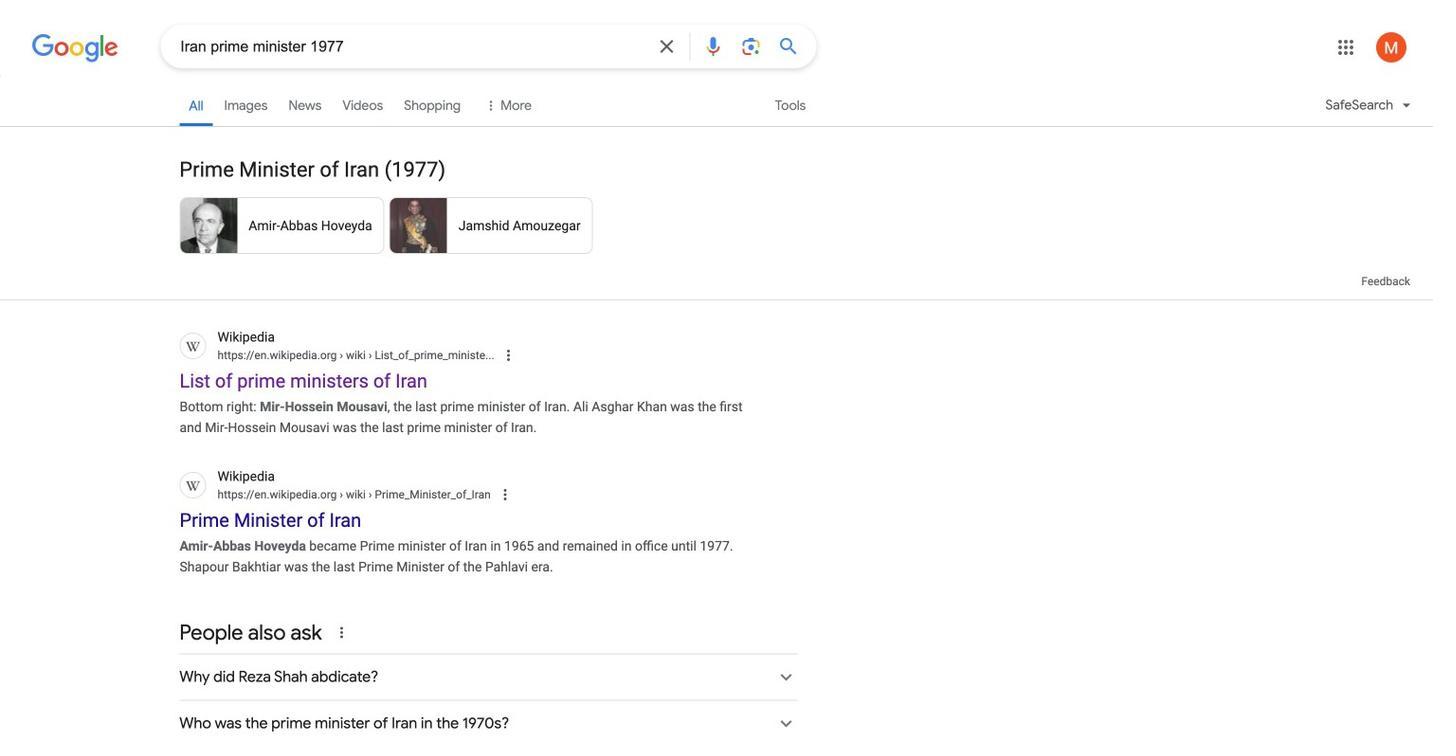 Task type: locate. For each thing, give the bounding box(es) containing it.
None text field
[[217, 486, 491, 503]]

None search field
[[0, 24, 816, 68]]

jamshid amouzegar image
[[390, 196, 447, 253]]

None text field
[[217, 347, 494, 364], [337, 349, 494, 362], [337, 488, 491, 501], [217, 347, 494, 364], [337, 349, 494, 362], [337, 488, 491, 501]]

navigation
[[0, 83, 1433, 137]]



Task type: describe. For each thing, give the bounding box(es) containing it.
Search text field
[[180, 36, 644, 60]]

search by voice image
[[702, 35, 724, 58]]

search by image image
[[740, 35, 762, 58]]

google image
[[32, 34, 119, 63]]

amir-abbas hoveyda image
[[180, 196, 237, 253]]



Task type: vqa. For each thing, say whether or not it's contained in the screenshot.
Search by voice image
yes



